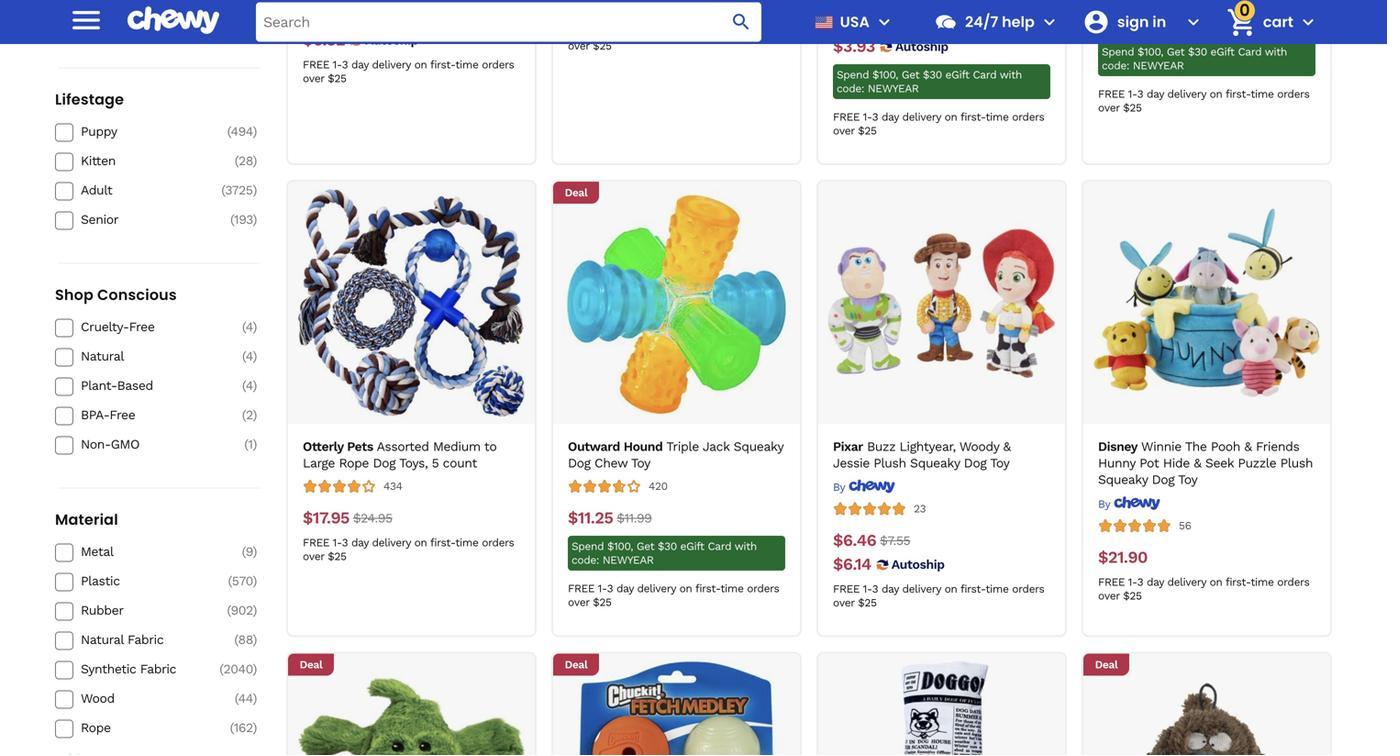 Task type: locate. For each thing, give the bounding box(es) containing it.
toy inside the buzz lightyear, woody & jessie plush squeaky dog toy
[[991, 456, 1010, 471]]

code: down $11.25 text field
[[572, 554, 600, 567]]

by down hunny
[[1099, 498, 1111, 511]]

1 4 from the top
[[246, 320, 253, 335]]

9 ) from the top
[[253, 437, 257, 452]]

0 vertical spatial free
[[129, 320, 155, 335]]

0 horizontal spatial with
[[735, 540, 757, 553]]

toy down hound
[[631, 456, 651, 471]]

cart link
[[1220, 0, 1294, 44]]

metal link
[[81, 544, 211, 561]]

0 vertical spatial fabric
[[128, 633, 164, 648]]

$4.14 text field
[[833, 13, 872, 33]]

0 horizontal spatial by
[[833, 481, 845, 494]]

chewy support image
[[934, 10, 958, 34]]

1 vertical spatial 4
[[246, 349, 253, 364]]

large
[[303, 456, 335, 471]]

pixar buzz lightyear, woody & jessie plush squeaky dog toy image
[[828, 189, 1056, 417]]

menu image right the +
[[68, 2, 105, 38]]

toy inside winnie the pooh & friends hunny pot hide & seek puzzle plush squeaky dog toy
[[1179, 473, 1198, 488]]

+
[[55, 30, 62, 45]]

menu image inside usa 'popup button'
[[874, 11, 896, 33]]

1 horizontal spatial menu image
[[874, 11, 896, 33]]

1 horizontal spatial squeaky
[[911, 456, 960, 471]]

toy down 'hide'
[[1179, 473, 1198, 488]]

$21.90
[[1099, 548, 1148, 567]]

) for plant-based
[[253, 378, 257, 394]]

1 horizontal spatial card
[[973, 69, 997, 81]]

14 ) from the top
[[253, 662, 257, 677]]

2 vertical spatial get
[[637, 540, 655, 553]]

Search text field
[[256, 2, 762, 42]]

natural down rubber
[[81, 633, 124, 648]]

1 horizontal spatial $30
[[923, 69, 943, 81]]

( 3725 )
[[221, 183, 257, 198]]

by link for plush
[[833, 479, 896, 495]]

0 vertical spatial egift
[[1211, 46, 1235, 58]]

)
[[253, 124, 257, 139], [253, 153, 257, 169], [253, 183, 257, 198], [253, 212, 257, 227], [253, 320, 257, 335], [253, 349, 257, 364], [253, 378, 257, 394], [253, 408, 257, 423], [253, 437, 257, 452], [253, 545, 257, 560], [253, 574, 257, 589], [253, 603, 257, 618], [253, 633, 257, 648], [253, 662, 257, 677], [253, 691, 257, 707], [253, 721, 257, 736]]

spend $100, get $30 egift card with code: newyear for $5.42
[[1102, 46, 1288, 72]]

1 vertical spatial card
[[973, 69, 997, 81]]

$100, down $11.25 $11.99 in the left bottom of the page
[[608, 540, 634, 553]]

0 vertical spatial 4
[[246, 320, 253, 335]]

& for pooh
[[1245, 439, 1253, 455]]

jack
[[703, 439, 730, 455]]

$100, down sign in
[[1138, 46, 1164, 58]]

squeaky down hunny
[[1099, 473, 1149, 488]]

0 vertical spatial newyear
[[1134, 59, 1185, 72]]

synthetic fabric link
[[81, 662, 211, 678]]

1 vertical spatial free
[[110, 408, 135, 423]]

0 horizontal spatial $30
[[658, 540, 677, 553]]

None text field
[[568, 0, 618, 18]]

sign in link
[[1076, 0, 1179, 44]]

1 horizontal spatial plush
[[1281, 456, 1314, 471]]

autoship for $6.32
[[365, 33, 419, 48]]

pooh
[[1212, 439, 1241, 455]]

( for metal
[[242, 545, 246, 560]]

free for bpa-
[[110, 408, 135, 423]]

dog down outward
[[568, 456, 591, 471]]

0 vertical spatial by link
[[833, 479, 896, 495]]

spend $100, get $30 egift card with code: newyear
[[1102, 46, 1288, 72], [837, 69, 1023, 95], [572, 540, 757, 567]]

$5.42 text field
[[1099, 14, 1141, 34]]

more
[[88, 30, 119, 45]]

get for $3.93
[[902, 69, 920, 81]]

autoship right the sign
[[1161, 16, 1214, 31]]

free up gmo
[[110, 408, 135, 423]]

1 vertical spatial newyear
[[868, 82, 919, 95]]

plush inside the buzz lightyear, woody & jessie plush squeaky dog toy
[[874, 456, 907, 471]]

2 vertical spatial ( 4 )
[[242, 378, 257, 394]]

& inside the buzz lightyear, woody & jessie plush squeaky dog toy
[[1004, 439, 1011, 455]]

1 horizontal spatial spend $100, get $30 egift card with code: newyear
[[837, 69, 1023, 95]]

2
[[246, 408, 253, 423]]

toy down woody
[[991, 456, 1010, 471]]

2 horizontal spatial squeaky
[[1099, 473, 1149, 488]]

otterly
[[303, 439, 344, 455]]

( 4 ) for based
[[242, 378, 257, 394]]

plush down buzz
[[874, 456, 907, 471]]

0 horizontal spatial spend $100, get $30 egift card with code: newyear
[[572, 540, 757, 567]]

2 horizontal spatial newyear
[[1134, 59, 1185, 72]]

submit search image
[[731, 11, 753, 33]]

1 horizontal spatial spend
[[837, 69, 870, 81]]

dog down woody
[[964, 456, 987, 471]]

4
[[246, 320, 253, 335], [246, 349, 253, 364], [246, 378, 253, 394]]

1 vertical spatial code:
[[837, 82, 865, 95]]

1 horizontal spatial by
[[1099, 498, 1111, 511]]

usa
[[840, 11, 870, 32]]

1 vertical spatial natural
[[81, 633, 124, 648]]

toy
[[631, 456, 651, 471], [991, 456, 1010, 471], [1179, 473, 1198, 488]]

16 ) from the top
[[253, 721, 257, 736]]

help menu image
[[1039, 11, 1061, 33]]

$100, for $5.42
[[1138, 46, 1164, 58]]

( 2040 )
[[220, 662, 257, 677]]

$6.46 $7.55
[[833, 531, 911, 551]]

$30 down account menu icon
[[1189, 46, 1208, 58]]

1 plush from the left
[[874, 456, 907, 471]]

squeaky down lightyear,
[[911, 456, 960, 471]]

free up natural link
[[129, 320, 155, 335]]

day
[[617, 26, 634, 39], [352, 58, 369, 71], [1147, 88, 1165, 101], [882, 111, 899, 124], [352, 537, 369, 550], [1147, 576, 1165, 589], [617, 583, 634, 595], [882, 583, 899, 596]]

2 vertical spatial spend
[[572, 540, 604, 553]]

1 vertical spatial fabric
[[140, 662, 176, 677]]

0 vertical spatial card
[[1239, 46, 1262, 58]]

time inside $21.90 free 1-3 day delivery on first-time orders over $25
[[1252, 576, 1275, 589]]

$17.95
[[303, 509, 350, 528]]

chewy image
[[849, 479, 896, 494], [1114, 496, 1161, 511]]

2 vertical spatial $30
[[658, 540, 677, 553]]

2 horizontal spatial $30
[[1189, 46, 1208, 58]]

1 vertical spatial by link
[[1099, 496, 1161, 511]]

outward hound triple jack squeaky dog chew toy image
[[563, 189, 791, 417]]

2 horizontal spatial spend
[[1102, 46, 1135, 58]]

2 vertical spatial card
[[708, 540, 732, 553]]

rope link
[[81, 720, 211, 737]]

1 vertical spatial by
[[1099, 498, 1111, 511]]

chew
[[595, 456, 628, 471]]

2 ( 4 ) from the top
[[242, 349, 257, 364]]

3 ( 4 ) from the top
[[242, 378, 257, 394]]

orders
[[747, 26, 780, 39], [482, 58, 514, 71], [1278, 88, 1310, 101], [1013, 111, 1045, 124], [482, 537, 514, 550], [1278, 576, 1310, 589], [747, 583, 780, 595], [1013, 583, 1045, 596]]

newyear
[[1134, 59, 1185, 72], [868, 82, 919, 95], [603, 554, 654, 567]]

( for plant-based
[[242, 378, 246, 394]]

3 4 from the top
[[246, 378, 253, 394]]

0 horizontal spatial toy
[[631, 456, 651, 471]]

otterly pets
[[303, 439, 373, 455]]

$100, for $3.93
[[873, 69, 899, 81]]

puppy link
[[81, 124, 211, 140]]

1 vertical spatial $100,
[[873, 69, 899, 81]]

autoship for $5.42
[[1161, 16, 1214, 31]]

assorted
[[377, 439, 429, 455]]

0 vertical spatial spend
[[1102, 46, 1135, 58]]

deal for trustypup silent squeak platypus squeaky dog plush toy, large image
[[1096, 659, 1118, 672]]

0 vertical spatial rope
[[339, 456, 369, 471]]

newyear down the "$11.99" 'text field'
[[603, 554, 654, 567]]

1 vertical spatial get
[[902, 69, 920, 81]]

2 horizontal spatial toy
[[1179, 473, 1198, 488]]

0 horizontal spatial code:
[[572, 554, 600, 567]]

triple
[[667, 439, 699, 455]]

0 horizontal spatial plush
[[874, 456, 907, 471]]

by down jessie
[[833, 481, 845, 494]]

$11.25
[[568, 509, 614, 528]]

spend $100, get $30 egift card with code: newyear down chewy support icon on the right top
[[837, 69, 1023, 95]]

3 inside $21.90 free 1-3 day delivery on first-time orders over $25
[[1138, 576, 1144, 589]]

3 ) from the top
[[253, 183, 257, 198]]

spend for $5.42
[[1102, 46, 1135, 58]]

7 ) from the top
[[253, 378, 257, 394]]

newyear down in
[[1134, 59, 1185, 72]]

$25 inside $21.90 free 1-3 day delivery on first-time orders over $25
[[1124, 590, 1143, 602]]

2 horizontal spatial card
[[1239, 46, 1262, 58]]

1 vertical spatial $30
[[923, 69, 943, 81]]

spend down $11.25 text field
[[572, 540, 604, 553]]

buzz
[[868, 439, 896, 455]]

autoship right $6.32
[[365, 33, 419, 48]]

2 horizontal spatial code:
[[1102, 59, 1130, 72]]

28
[[239, 153, 253, 169]]

0 vertical spatial $100,
[[1138, 46, 1164, 58]]

) for adult
[[253, 183, 257, 198]]

$6.14
[[833, 555, 872, 574]]

$3.93 text field
[[833, 37, 876, 57]]

$6.65
[[303, 7, 345, 26]]

fabric down natural fabric link
[[140, 662, 176, 677]]

2 horizontal spatial spend $100, get $30 egift card with code: newyear
[[1102, 46, 1288, 72]]

2 vertical spatial 4
[[246, 378, 253, 394]]

2 horizontal spatial &
[[1245, 439, 1253, 455]]

orders inside $21.90 free 1-3 day delivery on first-time orders over $25
[[1278, 576, 1310, 589]]

chewy image down pot
[[1114, 496, 1161, 511]]

) for bpa-free
[[253, 408, 257, 423]]

0 vertical spatial ( 4 )
[[242, 320, 257, 335]]

0 vertical spatial with
[[1266, 46, 1288, 58]]

$5.42
[[1099, 14, 1141, 33]]

( for natural fabric
[[234, 633, 238, 648]]

420
[[649, 480, 668, 493]]

1 horizontal spatial by link
[[1099, 496, 1161, 511]]

24/7 help
[[966, 11, 1035, 32]]

1 horizontal spatial egift
[[946, 69, 970, 81]]

non-
[[81, 437, 111, 452]]

5 ) from the top
[[253, 320, 257, 335]]

10 ) from the top
[[253, 545, 257, 560]]

outward
[[568, 439, 620, 455]]

& down the
[[1194, 456, 1202, 471]]

& for woody
[[1004, 439, 1011, 455]]

autoship for $3.93
[[896, 39, 949, 54]]

1 natural from the top
[[81, 349, 124, 364]]

0 vertical spatial code:
[[1102, 59, 1130, 72]]

88
[[238, 633, 253, 648]]

) for senior
[[253, 212, 257, 227]]

& right woody
[[1004, 439, 1011, 455]]

by link down jessie
[[833, 479, 896, 495]]

12 ) from the top
[[253, 603, 257, 618]]

( for plastic
[[228, 574, 232, 589]]

natural down cruelty-
[[81, 349, 124, 364]]

$100, down $3.93 text box
[[873, 69, 899, 81]]

11 ) from the top
[[253, 574, 257, 589]]

1 horizontal spatial chewy image
[[1114, 496, 1161, 511]]

0 horizontal spatial get
[[637, 540, 655, 553]]

0 horizontal spatial egift
[[681, 540, 705, 553]]

1 vertical spatial with
[[1000, 69, 1023, 81]]

0 horizontal spatial newyear
[[603, 554, 654, 567]]

$24.95 text field
[[353, 509, 393, 529]]

free inside $21.90 free 1-3 day delivery on first-time orders over $25
[[1099, 576, 1126, 589]]

( for non-gmo
[[244, 437, 248, 452]]

plastic
[[81, 574, 120, 589]]

newyear for $5.42
[[1134, 59, 1185, 72]]

plush
[[874, 456, 907, 471], [1281, 456, 1314, 471]]

fabric down rubber link
[[128, 633, 164, 648]]

4 ) from the top
[[253, 212, 257, 227]]

non-gmo link
[[81, 437, 211, 453]]

1 vertical spatial chewy image
[[1114, 496, 1161, 511]]

902
[[231, 603, 253, 618]]

bpa-free link
[[81, 407, 211, 424]]

cruelty-
[[81, 320, 129, 335]]

0 horizontal spatial squeaky
[[734, 439, 784, 455]]

0 horizontal spatial spend
[[572, 540, 604, 553]]

15 ) from the top
[[253, 691, 257, 707]]

delivery
[[637, 26, 676, 39], [372, 58, 411, 71], [1168, 88, 1207, 101], [903, 111, 942, 124], [372, 537, 411, 550], [1168, 576, 1207, 589], [637, 583, 676, 595], [903, 583, 942, 596]]

pot
[[1140, 456, 1160, 471]]

squeaky inside triple jack squeaky dog chew toy
[[734, 439, 784, 455]]

2 horizontal spatial get
[[1168, 46, 1185, 58]]

434
[[384, 480, 403, 493]]

0 horizontal spatial menu image
[[68, 2, 105, 38]]

code: down $3.93 text box
[[837, 82, 865, 95]]

on inside $21.90 free 1-3 day delivery on first-time orders over $25
[[1210, 576, 1223, 589]]

trustypup silent squeak platypus squeaky dog plush toy, large image
[[1094, 662, 1321, 755]]

rope down wood
[[81, 721, 111, 736]]

$30 for $3.93
[[923, 69, 943, 81]]

2 horizontal spatial $100,
[[1138, 46, 1164, 58]]

autoship down chewy support icon on the right top
[[896, 39, 949, 54]]

spend $100, get $30 egift card with code: newyear down account menu icon
[[1102, 46, 1288, 72]]

$17.95 text field
[[303, 509, 350, 529]]

1 vertical spatial ( 4 )
[[242, 349, 257, 364]]

autoship for $6.14
[[892, 557, 945, 572]]

2 horizontal spatial egift
[[1211, 46, 1235, 58]]

with for $5.42
[[1266, 46, 1288, 58]]

1 ( 4 ) from the top
[[242, 320, 257, 335]]

squeaky inside winnie the pooh & friends hunny pot hide & seek puzzle plush squeaky dog toy
[[1099, 473, 1149, 488]]

by link down hunny
[[1099, 496, 1161, 511]]

2 plush from the left
[[1281, 456, 1314, 471]]

dog up 434
[[373, 456, 396, 471]]

toy inside triple jack squeaky dog chew toy
[[631, 456, 651, 471]]

disney winnie the pooh & friends hunny pot hide & seek puzzle plush squeaky dog toy image
[[1094, 189, 1321, 417]]

2 4 from the top
[[246, 349, 253, 364]]

plush down friends
[[1281, 456, 1314, 471]]

synthetic fabric
[[81, 662, 176, 677]]

( for rope
[[230, 721, 234, 736]]

spend down $3.93 text box
[[837, 69, 870, 81]]

0 horizontal spatial &
[[1004, 439, 1011, 455]]

None text field
[[1099, 0, 1139, 10]]

menu image
[[68, 2, 105, 38], [874, 11, 896, 33]]

the
[[1186, 439, 1208, 455]]

1 vertical spatial rope
[[81, 721, 111, 736]]

chewy image for hunny
[[1114, 496, 1161, 511]]

squeaky
[[734, 439, 784, 455], [911, 456, 960, 471], [1099, 473, 1149, 488]]

1 horizontal spatial get
[[902, 69, 920, 81]]

by
[[833, 481, 845, 494], [1099, 498, 1111, 511]]

natural for natural
[[81, 349, 124, 364]]

over
[[568, 40, 590, 52], [303, 72, 325, 85], [1099, 102, 1120, 114], [833, 125, 855, 137], [303, 550, 325, 563], [1099, 590, 1120, 602], [568, 596, 590, 609], [833, 597, 855, 610]]

6 ) from the top
[[253, 349, 257, 364]]

newyear down $3.93 text box
[[868, 82, 919, 95]]

rope down pets
[[339, 456, 369, 471]]

code:
[[1102, 59, 1130, 72], [837, 82, 865, 95], [572, 554, 600, 567]]

natural link
[[81, 349, 211, 365]]

2 horizontal spatial with
[[1266, 46, 1288, 58]]

0 vertical spatial by
[[833, 481, 845, 494]]

deal for kong cozie ali the alligator dog toy, medium image
[[300, 659, 323, 672]]

0 vertical spatial $30
[[1189, 46, 1208, 58]]

2 vertical spatial squeaky
[[1099, 473, 1149, 488]]

in
[[1153, 11, 1167, 32]]

1 vertical spatial egift
[[946, 69, 970, 81]]

$30 down 420 on the left bottom
[[658, 540, 677, 553]]

1 vertical spatial squeaky
[[911, 456, 960, 471]]

) for cruelty-free
[[253, 320, 257, 335]]

1 horizontal spatial toy
[[991, 456, 1010, 471]]

$30 down chewy support icon on the right top
[[923, 69, 943, 81]]

plant-
[[81, 378, 117, 394]]

2 vertical spatial egift
[[681, 540, 705, 553]]

2 natural from the top
[[81, 633, 124, 648]]

( 494 )
[[227, 124, 257, 139]]

0 vertical spatial natural
[[81, 349, 124, 364]]

0 vertical spatial squeaky
[[734, 439, 784, 455]]

squeaky right the jack
[[734, 439, 784, 455]]

0 horizontal spatial $100,
[[608, 540, 634, 553]]

1 horizontal spatial with
[[1000, 69, 1023, 81]]

(
[[227, 124, 231, 139], [235, 153, 239, 169], [221, 183, 225, 198], [230, 212, 234, 227], [242, 320, 246, 335], [242, 349, 246, 364], [242, 378, 246, 394], [242, 408, 246, 423], [244, 437, 248, 452], [242, 545, 246, 560], [228, 574, 232, 589], [227, 603, 231, 618], [234, 633, 238, 648], [220, 662, 224, 677], [235, 691, 238, 707], [230, 721, 234, 736]]

by for winnie the pooh & friends hunny pot hide & seek puzzle plush squeaky dog toy
[[1099, 498, 1111, 511]]

lightyear,
[[900, 439, 956, 455]]

0 horizontal spatial chewy image
[[849, 479, 896, 494]]

( 570 )
[[228, 574, 257, 589]]

1 horizontal spatial code:
[[837, 82, 865, 95]]

1 ) from the top
[[253, 124, 257, 139]]

& up "puzzle"
[[1245, 439, 1253, 455]]

1 horizontal spatial rope
[[339, 456, 369, 471]]

chewy image down jessie
[[849, 479, 896, 494]]

autoship down $7.55 text box
[[892, 557, 945, 572]]

0 horizontal spatial by link
[[833, 479, 896, 495]]

dog inside winnie the pooh & friends hunny pot hide & seek puzzle plush squeaky dog toy
[[1153, 473, 1175, 488]]

menu image right usa
[[874, 11, 896, 33]]

fabric for synthetic fabric
[[140, 662, 176, 677]]

with
[[1266, 46, 1288, 58], [1000, 69, 1023, 81], [735, 540, 757, 553]]

157
[[66, 30, 84, 45]]

( 162 )
[[230, 721, 257, 736]]

0 vertical spatial chewy image
[[849, 479, 896, 494]]

dog down 'hide'
[[1153, 473, 1175, 488]]

) for non-gmo
[[253, 437, 257, 452]]

free
[[568, 26, 595, 39], [303, 58, 330, 71], [1099, 88, 1126, 101], [833, 111, 860, 124], [303, 537, 330, 550], [1099, 576, 1126, 589], [568, 583, 595, 595], [833, 583, 860, 596]]

0 vertical spatial get
[[1168, 46, 1185, 58]]

494
[[231, 124, 253, 139]]

8 ) from the top
[[253, 408, 257, 423]]

1 horizontal spatial $100,
[[873, 69, 899, 81]]

162
[[234, 721, 253, 736]]

2 ) from the top
[[253, 153, 257, 169]]

code: down $5.42 text field
[[1102, 59, 1130, 72]]

$6.46
[[833, 531, 877, 551]]

13 ) from the top
[[253, 633, 257, 648]]

spend down $5.42 text field
[[1102, 46, 1135, 58]]

1 horizontal spatial newyear
[[868, 82, 919, 95]]

2 vertical spatial code:
[[572, 554, 600, 567]]

2 vertical spatial newyear
[[603, 554, 654, 567]]

material
[[55, 510, 118, 530]]

$21.90 free 1-3 day delivery on first-time orders over $25
[[1099, 548, 1310, 602]]

natural
[[81, 349, 124, 364], [81, 633, 124, 648]]

( 88 )
[[234, 633, 257, 648]]

spend $100, get $30 egift card with code: newyear down the "$11.99" 'text field'
[[572, 540, 757, 567]]



Task type: vqa. For each thing, say whether or not it's contained in the screenshot.
Adult link
yes



Task type: describe. For each thing, give the bounding box(es) containing it.
non-gmo
[[81, 437, 140, 452]]

Product search field
[[256, 2, 762, 42]]

$6.65 text field
[[303, 7, 345, 27]]

kitten
[[81, 153, 116, 169]]

spend for $3.93
[[837, 69, 870, 81]]

( for natural
[[242, 349, 246, 364]]

( for senior
[[230, 212, 234, 227]]

card for $3.93
[[973, 69, 997, 81]]

) for kitten
[[253, 153, 257, 169]]

) for wood
[[253, 691, 257, 707]]

medium
[[433, 439, 481, 455]]

24/7 help link
[[927, 0, 1035, 44]]

assorted medium to large rope dog toys, 5 count
[[303, 439, 497, 471]]

( for puppy
[[227, 124, 231, 139]]

) for rubber
[[253, 603, 257, 618]]

5
[[432, 456, 439, 471]]

$11.99 text field
[[617, 509, 652, 529]]

rubber
[[81, 603, 124, 618]]

senior
[[81, 212, 118, 227]]

dog inside triple jack squeaky dog chew toy
[[568, 456, 591, 471]]

based
[[117, 378, 153, 394]]

lifestage
[[55, 89, 124, 110]]

wood
[[81, 691, 115, 707]]

( 28 )
[[235, 153, 257, 169]]

) for synthetic fabric
[[253, 662, 257, 677]]

2 vertical spatial with
[[735, 540, 757, 553]]

chuckit! fetch ball medley triple pack dog toy, medium image
[[563, 662, 791, 755]]

by link for hunny
[[1099, 496, 1161, 511]]

0 horizontal spatial card
[[708, 540, 732, 553]]

winnie
[[1142, 439, 1182, 455]]

$11.25 text field
[[568, 509, 614, 529]]

bpa-free
[[81, 408, 135, 423]]

23
[[914, 503, 926, 516]]

adult link
[[81, 182, 211, 199]]

0 horizontal spatial rope
[[81, 721, 111, 736]]

shop conscious
[[55, 285, 177, 305]]

outward hound
[[568, 439, 663, 455]]

day inside $21.90 free 1-3 day delivery on first-time orders over $25
[[1147, 576, 1165, 589]]

over inside $21.90 free 1-3 day delivery on first-time orders over $25
[[1099, 590, 1120, 602]]

account menu image
[[1183, 11, 1205, 33]]

otterly pets assorted medium to large rope dog toys, 5 count image
[[298, 189, 526, 417]]

( 2 )
[[242, 408, 257, 423]]

squeaky inside the buzz lightyear, woody & jessie plush squeaky dog toy
[[911, 456, 960, 471]]

cruelty-free link
[[81, 319, 211, 336]]

wood link
[[81, 691, 211, 708]]

pets
[[347, 439, 373, 455]]

( 9 )
[[242, 545, 257, 560]]

) for puppy
[[253, 124, 257, 139]]

pet qwerks krinkle & squeak newspaper stuffing-free plush dog toy, large image
[[828, 662, 1056, 755]]

delivery inside $21.90 free 1-3 day delivery on first-time orders over $25
[[1168, 576, 1207, 589]]

code: for $3.93
[[837, 82, 865, 95]]

fabric for natural fabric
[[128, 633, 164, 648]]

) for natural fabric
[[253, 633, 257, 648]]

( 902 )
[[227, 603, 257, 618]]

56
[[1180, 519, 1192, 532]]

$17.95 $24.95
[[303, 509, 393, 528]]

( 44 )
[[235, 691, 257, 707]]

autoship left submit search "image"
[[639, 0, 692, 15]]

kitten link
[[81, 153, 211, 170]]

usa button
[[808, 0, 896, 44]]

kong cozie ali the alligator dog toy, medium image
[[298, 662, 526, 755]]

newyear for $3.93
[[868, 82, 919, 95]]

) for metal
[[253, 545, 257, 560]]

$7.55 text field
[[880, 531, 911, 551]]

bpa-
[[81, 408, 110, 423]]

570
[[232, 574, 253, 589]]

( for adult
[[221, 183, 225, 198]]

winnie the pooh & friends hunny pot hide & seek puzzle plush squeaky dog toy
[[1099, 439, 1314, 488]]

deal for outward hound triple jack squeaky dog chew toy image
[[565, 186, 588, 199]]

( for synthetic fabric
[[220, 662, 224, 677]]

items image
[[1226, 6, 1258, 38]]

+ 157 more
[[55, 30, 119, 45]]

code: for $5.42
[[1102, 59, 1130, 72]]

$6.14 text field
[[833, 555, 872, 575]]

1 horizontal spatial &
[[1194, 456, 1202, 471]]

woody
[[960, 439, 1000, 455]]

24/7
[[966, 11, 999, 32]]

chewy image for plush
[[849, 479, 896, 494]]

( for bpa-free
[[242, 408, 246, 423]]

with for $3.93
[[1000, 69, 1023, 81]]

sign in
[[1118, 11, 1167, 32]]

puzzle
[[1239, 456, 1277, 471]]

by for buzz lightyear, woody & jessie plush squeaky dog toy
[[833, 481, 845, 494]]

2 vertical spatial $100,
[[608, 540, 634, 553]]

adult
[[81, 183, 112, 198]]

4 for based
[[246, 378, 253, 394]]

9
[[246, 545, 253, 560]]

44
[[238, 691, 253, 707]]

senior link
[[81, 212, 211, 228]]

cart menu image
[[1298, 11, 1320, 33]]

$11.99
[[617, 511, 652, 526]]

) for plastic
[[253, 574, 257, 589]]

3725
[[225, 183, 253, 198]]

( 4 ) for free
[[242, 320, 257, 335]]

synthetic
[[81, 662, 136, 677]]

plant-based link
[[81, 378, 211, 395]]

1- inside $21.90 free 1-3 day delivery on first-time orders over $25
[[1129, 576, 1138, 589]]

( for wood
[[235, 691, 238, 707]]

$21.90 text field
[[1099, 548, 1148, 568]]

( for kitten
[[235, 153, 239, 169]]

( for cruelty-free
[[242, 320, 246, 335]]

egift for $5.42
[[1211, 46, 1235, 58]]

193
[[234, 212, 253, 227]]

4 for free
[[246, 320, 253, 335]]

metal
[[81, 545, 114, 560]]

chewy home image
[[128, 0, 219, 41]]

$30 for $5.42
[[1189, 46, 1208, 58]]

free for cruelty-
[[129, 320, 155, 335]]

$3.93
[[833, 37, 876, 56]]

rubber link
[[81, 603, 211, 619]]

plush inside winnie the pooh & friends hunny pot hide & seek puzzle plush squeaky dog toy
[[1281, 456, 1314, 471]]

deal for chuckit! fetch ball medley triple pack dog toy, medium image
[[565, 659, 588, 672]]

card for $5.42
[[1239, 46, 1262, 58]]

rope inside "assorted medium to large rope dog toys, 5 count"
[[339, 456, 369, 471]]

) for rope
[[253, 721, 257, 736]]

) for natural
[[253, 349, 257, 364]]

jessie
[[833, 456, 870, 471]]

spend $100, get $30 egift card with code: newyear for $3.93
[[837, 69, 1023, 95]]

help
[[1002, 11, 1035, 32]]

natural for natural fabric
[[81, 633, 124, 648]]

first- inside $21.90 free 1-3 day delivery on first-time orders over $25
[[1226, 576, 1252, 589]]

count
[[443, 456, 477, 471]]

$6.32
[[303, 30, 345, 50]]

$6.32 text field
[[303, 30, 345, 51]]

1
[[248, 437, 253, 452]]

plant-based
[[81, 378, 153, 394]]

2040
[[224, 662, 253, 677]]

get for $5.42
[[1168, 46, 1185, 58]]

( for rubber
[[227, 603, 231, 618]]

( 193 )
[[230, 212, 257, 227]]

egift for $3.93
[[946, 69, 970, 81]]

$4.14
[[833, 13, 872, 32]]

triple jack squeaky dog chew toy
[[568, 439, 784, 471]]

dog inside "assorted medium to large rope dog toys, 5 count"
[[373, 456, 396, 471]]

$6.46 text field
[[833, 531, 877, 551]]

pixar
[[833, 439, 864, 455]]

dog inside the buzz lightyear, woody & jessie plush squeaky dog toy
[[964, 456, 987, 471]]

$7.55
[[880, 533, 911, 549]]

hound
[[624, 439, 663, 455]]



